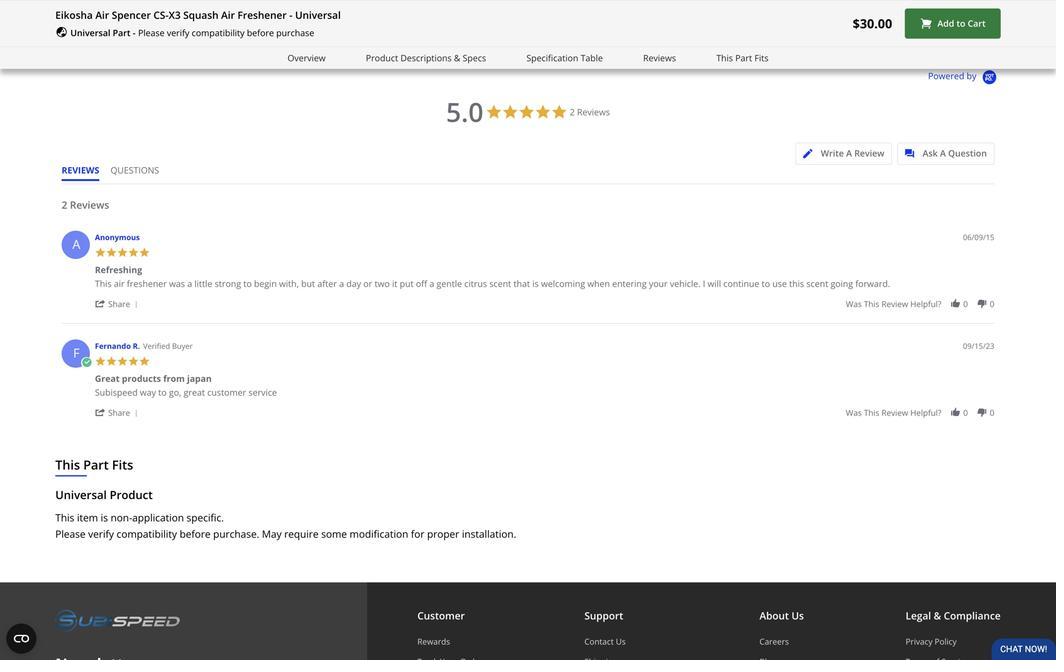 Task type: describe. For each thing, give the bounding box(es) containing it.
specs
[[463, 52, 486, 64]]

0 vertical spatial before
[[247, 27, 274, 39]]

that
[[514, 278, 530, 289]]

0 horizontal spatial 2
[[62, 198, 67, 212]]

- right filter
[[414, 11, 417, 22]]

before inside this item is non-application specific. please verify compatibility before purchase. may require some modification for proper installation.
[[180, 527, 211, 541]]

legal
[[906, 609, 931, 622]]

(3)
[[980, 22, 989, 32]]

subispeed facelift jdm style drl +... link
[[812, 0, 950, 22]]

contact
[[585, 636, 614, 647]]

0 vertical spatial please
[[138, 27, 165, 39]]

this for great products from japan subispeed way to go, great customer service
[[864, 407, 880, 418]]

vote down review by anonymous on  9 jun 2015 image
[[977, 298, 988, 309]]

when
[[588, 278, 610, 289]]

olm oe style rain guards -...
[[933, 11, 1044, 22]]

is inside this item is non-application specific. please verify compatibility before purchase. may require some modification for proper installation.
[[101, 511, 108, 524]]

specification
[[527, 52, 578, 64]]

0 right vote down review by fernando r. on 15 sep 2023 icon
[[990, 407, 995, 418]]

tomei expreme ti titanium cat-back...
[[89, 11, 235, 22]]

1 a from the left
[[187, 278, 192, 289]]

06/09/15
[[963, 232, 995, 242]]

group for great products from japan subispeed way to go, great customer service
[[846, 407, 995, 418]]

circle checkmark image
[[81, 357, 92, 368]]

tomei
[[89, 11, 113, 22]]

0 horizontal spatial part
[[83, 456, 109, 473]]

+...
[[939, 11, 950, 22]]

fits inside "link"
[[755, 52, 769, 64]]

use
[[773, 278, 787, 289]]

7 total reviews element
[[210, 22, 310, 33]]

valve...
[[329, 11, 355, 22]]

some
[[321, 527, 347, 541]]

fumoto quick engine oil drain valve... link
[[210, 0, 355, 22]]

squash
[[183, 8, 219, 22]]

great
[[95, 372, 120, 384]]

tomei expreme ti titanium cat-back... link
[[89, 0, 235, 22]]

universal for universal part - please verify compatibility before purchase
[[70, 27, 110, 39]]

1 oil from the left
[[293, 11, 303, 22]]

back...
[[211, 11, 235, 22]]

continue
[[724, 278, 760, 289]]

share for this
[[108, 298, 130, 310]]

tab panel containing a
[[55, 224, 1001, 432]]

$30.00
[[853, 15, 892, 32]]

this item is non-application specific. please verify compatibility before purchase. may require some modification for proper installation.
[[55, 511, 516, 541]]

titanium
[[160, 11, 194, 22]]

0 vertical spatial this part fits
[[716, 52, 769, 64]]

japan
[[187, 372, 212, 384]]

citrus
[[464, 278, 487, 289]]

vote up review by anonymous on  9 jun 2015 image
[[950, 298, 961, 309]]

reviews link
[[643, 51, 676, 65]]

2 total reviews element
[[812, 22, 913, 33]]

with,
[[279, 278, 299, 289]]

i
[[703, 278, 705, 289]]

freshener
[[127, 278, 167, 289]]

service
[[249, 386, 277, 398]]

write
[[821, 147, 844, 159]]

cat-
[[196, 11, 211, 22]]

fumoto quick engine oil drain valve...
[[210, 11, 355, 22]]

this part fits link
[[716, 51, 769, 65]]

after
[[317, 278, 337, 289]]

contact us
[[585, 636, 626, 647]]

buyer
[[172, 341, 193, 351]]

a for ask
[[940, 147, 946, 159]]

subaru oem oil filter - 2015-2024...
[[330, 11, 465, 22]]

0 right vote up review by anonymous on  9 jun 2015 'image'
[[963, 298, 968, 310]]

12 total reviews element
[[89, 22, 190, 33]]

5.0
[[446, 94, 484, 130]]

product inside "link"
[[366, 52, 398, 64]]

forward.
[[856, 278, 890, 289]]

air
[[114, 278, 125, 289]]

- right guards
[[1035, 11, 1037, 22]]

subaru
[[330, 11, 358, 22]]

review date 06/09/15 element
[[963, 232, 995, 243]]

1 vertical spatial 2 reviews
[[62, 198, 109, 212]]

purchase
[[276, 27, 314, 39]]

vote up review by fernando r. on 15 sep 2023 image
[[950, 407, 961, 418]]

table
[[581, 52, 603, 64]]

your
[[649, 278, 668, 289]]

write a review
[[821, 147, 885, 159]]

0 vertical spatial universal
[[295, 8, 341, 22]]

privacy policy
[[906, 636, 957, 647]]

fernando r. verified buyer
[[95, 341, 193, 351]]

1 vertical spatial this part fits
[[55, 456, 133, 473]]

add to cart
[[938, 17, 986, 29]]

group for refreshing this air freshener was a little strong to begin with, but after a day or two it put off a gentle citrus scent that is welcoming when entering your vehicle. i will continue to use this scent going forward.
[[846, 298, 995, 310]]

going
[[831, 278, 853, 289]]

review for great products from japan subispeed way to go, great customer service
[[882, 407, 908, 418]]

universal for universal product
[[55, 487, 107, 503]]

universal part - please verify compatibility before purchase
[[70, 27, 314, 39]]

product descriptions & specs
[[366, 52, 486, 64]]

facelift
[[855, 11, 882, 22]]

subispeed
[[812, 11, 852, 22]]

modification
[[350, 527, 408, 541]]

specific.
[[187, 511, 224, 524]]

2 style from the left
[[966, 11, 984, 22]]

welcoming
[[541, 278, 585, 289]]

was this review helpful? for great products from japan subispeed way to go, great customer service
[[846, 407, 942, 418]]

subispeed
[[95, 386, 138, 398]]

privacy
[[906, 636, 933, 647]]

subispeed logo image
[[55, 608, 180, 634]]

ask
[[923, 147, 938, 159]]

overview
[[288, 52, 326, 64]]

way
[[140, 386, 156, 398]]

share image
[[95, 298, 106, 309]]

little
[[195, 278, 212, 289]]

dialog image
[[905, 149, 921, 158]]

begin
[[254, 278, 277, 289]]

may
[[262, 527, 282, 541]]

helpful? for this air freshener was a little strong to begin with, but after a day or two it put off a gentle citrus scent that is welcoming when entering your vehicle. i will continue to use this scent going forward.
[[911, 298, 942, 310]]

to left use
[[762, 278, 770, 289]]

& inside "link"
[[454, 52, 460, 64]]

share image
[[95, 407, 106, 418]]

great products from japan heading
[[95, 372, 212, 387]]

2 scent from the left
[[807, 278, 828, 289]]

powered by
[[928, 70, 979, 82]]

(7)
[[257, 22, 266, 32]]

5.0 star rating element
[[446, 94, 484, 130]]

gentle
[[437, 278, 462, 289]]

us for contact us
[[616, 636, 626, 647]]

ask a question
[[923, 147, 987, 159]]

eikosha air spencer cs-x3 squash air freshener - universal
[[55, 8, 341, 22]]

2 oil from the left
[[380, 11, 391, 22]]

guards
[[1005, 11, 1033, 22]]

x3
[[169, 8, 181, 22]]

universal product
[[55, 487, 153, 503]]

to inside great products from japan subispeed way to go, great customer service
[[158, 386, 167, 398]]

freshener
[[238, 8, 287, 22]]

1 vertical spatial product
[[110, 487, 153, 503]]

share button for this
[[95, 298, 142, 310]]

privacy policy link
[[906, 636, 1001, 647]]

part inside this part fits "link"
[[735, 52, 752, 64]]

...
[[1037, 11, 1044, 22]]

share button for products
[[95, 406, 142, 418]]

item
[[77, 511, 98, 524]]

proper
[[427, 527, 459, 541]]



Task type: locate. For each thing, give the bounding box(es) containing it.
0
[[963, 298, 968, 310], [990, 298, 995, 310], [963, 407, 968, 418], [990, 407, 995, 418]]

group
[[846, 298, 995, 310], [846, 407, 995, 418]]

but
[[301, 278, 315, 289]]

2 down specification table link
[[570, 106, 575, 118]]

anonymous
[[95, 232, 140, 242]]

air left quick
[[221, 8, 235, 22]]

share for products
[[108, 407, 130, 418]]

2 share button from the top
[[95, 406, 142, 418]]

0 horizontal spatial verify
[[88, 527, 114, 541]]

2 horizontal spatial reviews
[[643, 52, 676, 64]]

1 group from the top
[[846, 298, 995, 310]]

is right that
[[532, 278, 539, 289]]

was this review helpful? left vote up review by fernando r. on 15 sep 2023 "icon"
[[846, 407, 942, 418]]

subaru oem oil filter - 2015-2024... link
[[330, 0, 465, 22]]

0 horizontal spatial oil
[[293, 11, 303, 22]]

review for refreshing this air freshener was a little strong to begin with, but after a day or two it put off a gentle citrus scent that is welcoming when entering your vehicle. i will continue to use this scent going forward.
[[882, 298, 908, 310]]

2 a from the left
[[339, 278, 344, 289]]

0 horizontal spatial 2 reviews
[[62, 198, 109, 212]]

seperator image for subispeed
[[132, 410, 140, 417]]

2 vertical spatial reviews
[[70, 198, 109, 212]]

non-
[[111, 511, 132, 524]]

great
[[184, 386, 205, 398]]

2 seperator image from the top
[[132, 410, 140, 417]]

tab panel
[[55, 224, 1001, 432]]

verify inside this item is non-application specific. please verify compatibility before purchase. may require some modification for proper installation.
[[88, 527, 114, 541]]

verify down item
[[88, 527, 114, 541]]

1 share from the top
[[108, 298, 130, 310]]

0 horizontal spatial product
[[110, 487, 153, 503]]

1 horizontal spatial part
[[113, 27, 130, 39]]

a inside dropdown button
[[940, 147, 946, 159]]

installation.
[[462, 527, 516, 541]]

1 vertical spatial review
[[882, 407, 908, 418]]

0 horizontal spatial before
[[180, 527, 211, 541]]

expreme
[[115, 11, 149, 22]]

2 vertical spatial this
[[864, 407, 880, 418]]

1 review from the top
[[882, 298, 908, 310]]

0 horizontal spatial compatibility
[[117, 527, 177, 541]]

r.
[[133, 341, 140, 351]]

1 horizontal spatial &
[[934, 609, 941, 622]]

questions
[[111, 164, 159, 176]]

1 horizontal spatial fits
[[755, 52, 769, 64]]

fernando
[[95, 341, 131, 351]]

0 horizontal spatial scent
[[489, 278, 511, 289]]

support
[[585, 609, 623, 622]]

1 air from the left
[[95, 8, 109, 22]]

1 helpful? from the top
[[911, 298, 942, 310]]

product up the non- in the bottom of the page
[[110, 487, 153, 503]]

fits
[[755, 52, 769, 64], [112, 456, 133, 473]]

this inside "link"
[[716, 52, 733, 64]]

0 vertical spatial helpful?
[[911, 298, 942, 310]]

please down ti
[[138, 27, 165, 39]]

open widget image
[[6, 624, 36, 654]]

rewards
[[417, 636, 450, 647]]

1 horizontal spatial before
[[247, 27, 274, 39]]

1 vertical spatial compatibility
[[117, 527, 177, 541]]

2 share from the top
[[108, 407, 130, 418]]

0 vertical spatial &
[[454, 52, 460, 64]]

require
[[284, 527, 319, 541]]

before down "specific."
[[180, 527, 211, 541]]

share button down air
[[95, 298, 142, 310]]

0 vertical spatial this
[[789, 278, 804, 289]]

2 group from the top
[[846, 407, 995, 418]]

0 vertical spatial share
[[108, 298, 130, 310]]

air right eikosha
[[95, 8, 109, 22]]

please down item
[[55, 527, 86, 541]]

1 horizontal spatial style
[[966, 11, 984, 22]]

seperator image down way
[[132, 410, 140, 417]]

a left anonymous
[[72, 235, 80, 253]]

0 horizontal spatial please
[[55, 527, 86, 541]]

product down the oem
[[366, 52, 398, 64]]

1 horizontal spatial 2
[[570, 106, 575, 118]]

universal up item
[[55, 487, 107, 503]]

two
[[375, 278, 390, 289]]

ti
[[151, 11, 158, 22]]

vote down review by fernando r. on 15 sep 2023 image
[[977, 407, 988, 418]]

2 reviews down reviews
[[62, 198, 109, 212]]

2 horizontal spatial a
[[940, 147, 946, 159]]

subispeed facelift jdm style drl +...
[[812, 11, 950, 22]]

2 down reviews
[[62, 198, 67, 212]]

1 share button from the top
[[95, 298, 142, 310]]

0 vertical spatial was this review helpful?
[[846, 298, 942, 310]]

review date 09/15/23 element
[[963, 341, 995, 351]]

1 horizontal spatial a
[[339, 278, 344, 289]]

2 vertical spatial part
[[83, 456, 109, 473]]

share right share image
[[108, 298, 130, 310]]

before
[[247, 27, 274, 39], [180, 527, 211, 541]]

scent left going
[[807, 278, 828, 289]]

1 horizontal spatial this part fits
[[716, 52, 769, 64]]

1 horizontal spatial air
[[221, 8, 235, 22]]

seperator image for was
[[132, 301, 140, 309]]

a for write
[[846, 147, 852, 159]]

2 was from the top
[[846, 407, 862, 418]]

universal up the purchase
[[295, 8, 341, 22]]

- left (12)
[[133, 27, 136, 39]]

1 was this review helpful? from the top
[[846, 298, 942, 310]]

2 helpful? from the top
[[911, 407, 942, 418]]

0 vertical spatial part
[[113, 27, 130, 39]]

0 horizontal spatial air
[[95, 8, 109, 22]]

3 total reviews element
[[933, 22, 1033, 33]]

was this review helpful? for refreshing this air freshener was a little strong to begin with, but after a day or two it put off a gentle citrus scent that is welcoming when entering your vehicle. i will continue to use this scent going forward.
[[846, 298, 942, 310]]

1 vertical spatial share button
[[95, 406, 142, 418]]

2 reviews down table
[[570, 106, 610, 118]]

review left vote up review by fernando r. on 15 sep 2023 "icon"
[[882, 407, 908, 418]]

1 vertical spatial is
[[101, 511, 108, 524]]

is
[[532, 278, 539, 289], [101, 511, 108, 524]]

1 was from the top
[[846, 298, 862, 310]]

1 vertical spatial 2
[[62, 198, 67, 212]]

1 vertical spatial was this review helpful?
[[846, 407, 942, 418]]

cs-
[[154, 8, 169, 22]]

this inside this item is non-application specific. please verify compatibility before purchase. may require some modification for proper installation.
[[55, 511, 74, 524]]

was for subispeed way to go, great customer service
[[846, 407, 862, 418]]

0 vertical spatial share button
[[95, 298, 142, 310]]

reviews
[[643, 52, 676, 64], [577, 106, 610, 118], [70, 198, 109, 212]]

1 horizontal spatial us
[[792, 609, 804, 622]]

air
[[95, 8, 109, 22], [221, 8, 235, 22]]

powered
[[928, 70, 965, 82]]

share button down subispeed
[[95, 406, 142, 418]]

1 horizontal spatial compatibility
[[192, 27, 245, 39]]

question
[[948, 147, 987, 159]]

entering
[[612, 278, 647, 289]]

compliance
[[944, 609, 1001, 622]]

was this review helpful? down forward.
[[846, 298, 942, 310]]

jdm
[[884, 11, 899, 22]]

seperator image down 'freshener'
[[132, 301, 140, 309]]

a right "write"
[[846, 147, 852, 159]]

please
[[138, 27, 165, 39], [55, 527, 86, 541]]

contact us link
[[585, 636, 658, 647]]

tab list containing reviews
[[62, 164, 171, 184]]

this inside refreshing this air freshener was a little strong to begin with, but after a day or two it put off a gentle citrus scent that is welcoming when entering your vehicle. i will continue to use this scent going forward.
[[789, 278, 804, 289]]

to right add
[[957, 17, 966, 29]]

1 vertical spatial seperator image
[[132, 410, 140, 417]]

1 vertical spatial group
[[846, 407, 995, 418]]

1 horizontal spatial 2 reviews
[[570, 106, 610, 118]]

1 horizontal spatial a
[[846, 147, 852, 159]]

0 horizontal spatial is
[[101, 511, 108, 524]]

0 vertical spatial seperator image
[[132, 301, 140, 309]]

1 horizontal spatial verify
[[167, 27, 189, 39]]

0 horizontal spatial a
[[72, 235, 80, 253]]

-
[[289, 8, 293, 22], [414, 11, 417, 22], [1035, 11, 1037, 22], [133, 27, 136, 39]]

is right item
[[101, 511, 108, 524]]

1 vertical spatial verify
[[88, 527, 114, 541]]

0 horizontal spatial &
[[454, 52, 460, 64]]

oem
[[360, 11, 378, 22]]

1 vertical spatial fits
[[112, 456, 133, 473]]

refreshing this air freshener was a little strong to begin with, but after a day or two it put off a gentle citrus scent that is welcoming when entering your vehicle. i will continue to use this scent going forward.
[[95, 264, 890, 289]]

2024...
[[440, 11, 465, 22]]

oil right the oem
[[380, 11, 391, 22]]

0 vertical spatial 2 reviews
[[570, 106, 610, 118]]

this
[[716, 52, 733, 64], [95, 278, 112, 289], [55, 456, 80, 473], [55, 511, 74, 524]]

customer
[[207, 386, 246, 398]]

filter
[[393, 11, 412, 22]]

was for this air freshener was a little strong to begin with, but after a day or two it put off a gentle citrus scent that is welcoming when entering your vehicle. i will continue to use this scent going forward.
[[846, 298, 862, 310]]

0 vertical spatial compatibility
[[192, 27, 245, 39]]

0 vertical spatial is
[[532, 278, 539, 289]]

a left day
[[339, 278, 344, 289]]

a right was
[[187, 278, 192, 289]]

0 vertical spatial review
[[882, 298, 908, 310]]

verified
[[143, 341, 170, 351]]

& right legal
[[934, 609, 941, 622]]

1 vertical spatial universal
[[70, 27, 110, 39]]

1 horizontal spatial product
[[366, 52, 398, 64]]

verify down titanium
[[167, 27, 189, 39]]

eikosha
[[55, 8, 93, 22]]

2 review from the top
[[882, 407, 908, 418]]

vehicle.
[[670, 278, 701, 289]]

scent left that
[[489, 278, 511, 289]]

0 vertical spatial was
[[846, 298, 862, 310]]

helpful? left vote up review by fernando r. on 15 sep 2023 "icon"
[[911, 407, 942, 418]]

is inside refreshing this air freshener was a little strong to begin with, but after a day or two it put off a gentle citrus scent that is welcoming when entering your vehicle. i will continue to use this scent going forward.
[[532, 278, 539, 289]]

verify
[[167, 27, 189, 39], [88, 527, 114, 541]]

for
[[411, 527, 425, 541]]

to left go,
[[158, 386, 167, 398]]

0 vertical spatial product
[[366, 52, 398, 64]]

helpful? for subispeed way to go, great customer service
[[911, 407, 942, 418]]

a inside "dropdown button"
[[846, 147, 852, 159]]

specification table
[[527, 52, 603, 64]]

a right off
[[430, 278, 434, 289]]

compatibility down back...
[[192, 27, 245, 39]]

0 horizontal spatial us
[[616, 636, 626, 647]]

0 vertical spatial verify
[[167, 27, 189, 39]]

fumoto
[[210, 11, 239, 22]]

drain
[[306, 11, 326, 22]]

0 horizontal spatial a
[[187, 278, 192, 289]]

1 style from the left
[[901, 11, 920, 22]]

0 vertical spatial fits
[[755, 52, 769, 64]]

compatibility down application
[[117, 527, 177, 541]]

1 vertical spatial reviews
[[577, 106, 610, 118]]

to left begin
[[243, 278, 252, 289]]

1 seperator image from the top
[[132, 301, 140, 309]]

a right ask
[[940, 147, 946, 159]]

2 horizontal spatial part
[[735, 52, 752, 64]]

was this review helpful?
[[846, 298, 942, 310], [846, 407, 942, 418]]

reviews
[[62, 164, 99, 176]]

verified buyer heading
[[143, 341, 193, 351]]

a
[[187, 278, 192, 289], [339, 278, 344, 289], [430, 278, 434, 289]]

powered by link
[[928, 70, 1001, 85]]

seperator image
[[132, 301, 140, 309], [132, 410, 140, 417]]

to
[[957, 17, 966, 29], [243, 278, 252, 289], [762, 278, 770, 289], [158, 386, 167, 398]]

compatibility inside this item is non-application specific. please verify compatibility before purchase. may require some modification for proper installation.
[[117, 527, 177, 541]]

drl
[[922, 11, 937, 22]]

0 horizontal spatial this part fits
[[55, 456, 133, 473]]

0 vertical spatial us
[[792, 609, 804, 622]]

olm oe style rain guards -... link
[[933, 0, 1044, 22]]

0 horizontal spatial style
[[901, 11, 920, 22]]

write no frame image
[[803, 149, 819, 158]]

1 horizontal spatial scent
[[807, 278, 828, 289]]

1 horizontal spatial reviews
[[577, 106, 610, 118]]

product
[[366, 52, 398, 64], [110, 487, 153, 503]]

put
[[400, 278, 414, 289]]

by
[[967, 70, 977, 82]]

2015-
[[419, 11, 440, 22]]

helpful? left vote up review by anonymous on  9 jun 2015 'image'
[[911, 298, 942, 310]]

day
[[346, 278, 361, 289]]

1 vertical spatial helpful?
[[911, 407, 942, 418]]

please inside this item is non-application specific. please verify compatibility before purchase. may require some modification for proper installation.
[[55, 527, 86, 541]]

1 vertical spatial before
[[180, 527, 211, 541]]

oil up the purchase
[[293, 11, 303, 22]]

0 vertical spatial 2
[[570, 106, 575, 118]]

review down forward.
[[882, 298, 908, 310]]

1 horizontal spatial please
[[138, 27, 165, 39]]

us for about us
[[792, 609, 804, 622]]

09/15/23
[[963, 341, 995, 351]]

2 was this review helpful? from the top
[[846, 407, 942, 418]]

to inside "button"
[[957, 17, 966, 29]]

0 horizontal spatial fits
[[112, 456, 133, 473]]

1 vertical spatial please
[[55, 527, 86, 541]]

0 vertical spatial reviews
[[643, 52, 676, 64]]

1 vertical spatial us
[[616, 636, 626, 647]]

or
[[363, 278, 372, 289]]

tab list
[[62, 164, 171, 184]]

1 vertical spatial part
[[735, 52, 752, 64]]

0 right vote up review by fernando r. on 15 sep 2023 "icon"
[[963, 407, 968, 418]]

quick
[[241, 11, 263, 22]]

3 a from the left
[[430, 278, 434, 289]]

customer
[[417, 609, 465, 622]]

share right share icon
[[108, 407, 130, 418]]

this inside refreshing this air freshener was a little strong to begin with, but after a day or two it put off a gentle citrus scent that is welcoming when entering your vehicle. i will continue to use this scent going forward.
[[95, 278, 112, 289]]

1 horizontal spatial is
[[532, 278, 539, 289]]

2 horizontal spatial a
[[430, 278, 434, 289]]

compatibility
[[192, 27, 245, 39], [117, 527, 177, 541]]

us right the contact
[[616, 636, 626, 647]]

1 vertical spatial was
[[846, 407, 862, 418]]

1 vertical spatial this
[[864, 298, 880, 310]]

style
[[901, 11, 920, 22], [966, 11, 984, 22]]

2 air from the left
[[221, 8, 235, 22]]

about us
[[760, 609, 804, 622]]

star image
[[108, 23, 118, 33], [127, 23, 136, 33], [219, 23, 229, 33], [229, 23, 238, 33], [238, 23, 247, 33], [247, 23, 257, 33], [942, 23, 952, 33], [952, 23, 961, 33], [970, 23, 980, 33], [95, 247, 106, 258], [106, 247, 117, 258], [139, 247, 150, 258], [95, 356, 106, 367], [106, 356, 117, 367], [117, 356, 128, 367]]

& left specs
[[454, 52, 460, 64]]

product descriptions & specs link
[[366, 51, 486, 65]]

us right the about
[[792, 609, 804, 622]]

go,
[[169, 386, 181, 398]]

spencer
[[112, 8, 151, 22]]

0 vertical spatial group
[[846, 298, 995, 310]]

a
[[846, 147, 852, 159], [940, 147, 946, 159], [72, 235, 80, 253]]

rain
[[986, 11, 1003, 22]]

0 horizontal spatial reviews
[[70, 198, 109, 212]]

refreshing heading
[[95, 264, 142, 278]]

2 vertical spatial universal
[[55, 487, 107, 503]]

star image
[[89, 23, 99, 33], [99, 23, 108, 33], [118, 23, 127, 33], [210, 23, 219, 33], [933, 23, 942, 33], [961, 23, 970, 33], [117, 247, 128, 258], [128, 247, 139, 258], [128, 356, 139, 367], [139, 356, 150, 367]]

universal
[[295, 8, 341, 22], [70, 27, 110, 39], [55, 487, 107, 503]]

universal down tomei
[[70, 27, 110, 39]]

before down freshener
[[247, 27, 274, 39]]

0 right "vote down review by anonymous on  9 jun 2015" icon at right
[[990, 298, 995, 310]]

1 vertical spatial &
[[934, 609, 941, 622]]

1 scent from the left
[[489, 278, 511, 289]]

this for refreshing this air freshener was a little strong to begin with, but after a day or two it put off a gentle citrus scent that is welcoming when entering your vehicle. i will continue to use this scent going forward.
[[864, 298, 880, 310]]

1 vertical spatial share
[[108, 407, 130, 418]]

2 reviews
[[570, 106, 610, 118], [62, 198, 109, 212]]

- up the purchase
[[289, 8, 293, 22]]

1 horizontal spatial oil
[[380, 11, 391, 22]]



Task type: vqa. For each thing, say whether or not it's contained in the screenshot.
share Dropdown Button corresponding to This
yes



